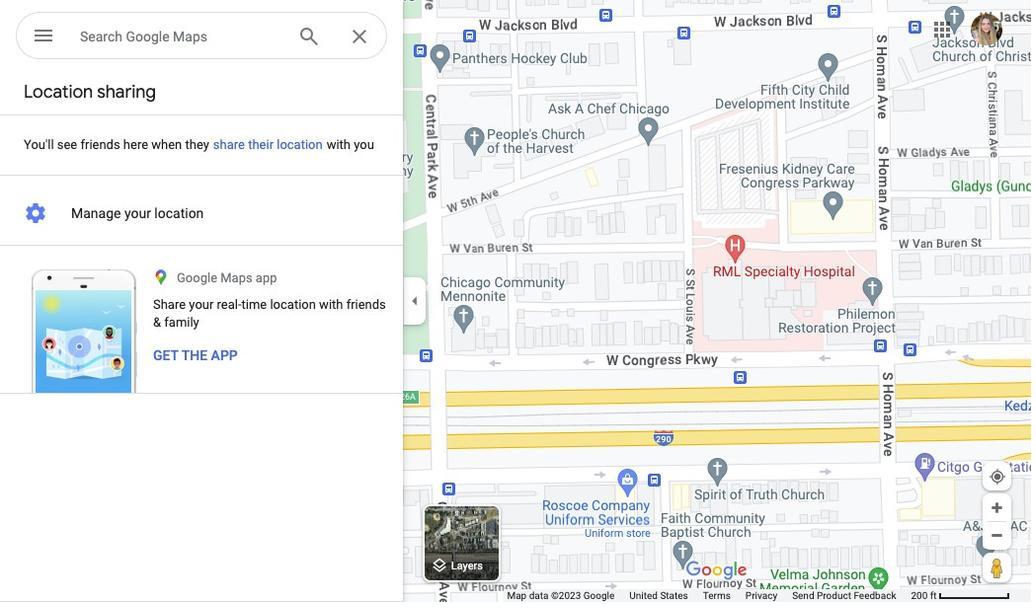 Task type: locate. For each thing, give the bounding box(es) containing it.
1 horizontal spatial your
[[189, 297, 214, 312]]

your for real-
[[189, 297, 214, 312]]

friends left collapse side panel image
[[346, 297, 386, 312]]

1 vertical spatial location
[[154, 205, 204, 221]]

your right manage
[[124, 205, 151, 221]]

location right time
[[270, 297, 316, 312]]

send
[[792, 591, 814, 602]]

your
[[124, 205, 151, 221], [189, 297, 214, 312]]

©2023
[[551, 591, 581, 602]]

1 vertical spatial maps
[[221, 271, 253, 285]]

terms button
[[703, 590, 731, 603]]

1 vertical spatial your
[[189, 297, 214, 312]]

maps up the "real-"
[[221, 271, 253, 285]]

0 horizontal spatial your
[[124, 205, 151, 221]]

location down "when"
[[154, 205, 204, 221]]

app
[[256, 271, 277, 285], [211, 348, 238, 364]]

friends inside share your real-time location with friends & family
[[346, 297, 386, 312]]

google
[[126, 29, 170, 44], [177, 271, 217, 285], [583, 591, 615, 602]]

0 vertical spatial your
[[124, 205, 151, 221]]

maps
[[173, 29, 207, 44], [221, 271, 253, 285]]

friends right see
[[80, 137, 120, 152]]

friends
[[80, 137, 120, 152], [346, 297, 386, 312]]

manage
[[71, 205, 121, 221]]

app right the
[[211, 348, 238, 364]]

they
[[185, 137, 209, 152]]

0 vertical spatial with
[[327, 137, 351, 152]]

share their location link
[[190, 114, 346, 176]]

with left the you
[[327, 137, 351, 152]]

their
[[248, 137, 274, 152]]

maps right the search
[[173, 29, 207, 44]]

google right the search
[[126, 29, 170, 44]]

footer
[[507, 590, 911, 603]]

location sharing
[[24, 81, 156, 104]]

with right time
[[319, 297, 343, 312]]

send product feedback button
[[792, 590, 896, 603]]

1 horizontal spatial maps
[[221, 271, 253, 285]]

states
[[660, 591, 688, 602]]

0 vertical spatial maps
[[173, 29, 207, 44]]

app inside button
[[211, 348, 238, 364]]

the
[[181, 348, 208, 364]]

product
[[817, 591, 851, 602]]

0 vertical spatial friends
[[80, 137, 120, 152]]

map
[[507, 591, 527, 602]]

sharing
[[97, 81, 156, 104]]

footer containing map data ©2023 google
[[507, 590, 911, 603]]

zoom in image
[[990, 501, 1005, 516]]

1 horizontal spatial friends
[[346, 297, 386, 312]]

zoom out image
[[990, 528, 1005, 543]]

0 vertical spatial app
[[256, 271, 277, 285]]

200
[[911, 591, 928, 602]]

0 horizontal spatial maps
[[173, 29, 207, 44]]

google up share
[[177, 271, 217, 285]]

1 vertical spatial app
[[211, 348, 238, 364]]

0 horizontal spatial friends
[[80, 137, 120, 152]]

None search field
[[16, 12, 387, 63]]

none search field containing 
[[16, 12, 387, 63]]

you'll see friends here when they share their location with you
[[24, 137, 374, 152]]

with
[[327, 137, 351, 152], [319, 297, 343, 312]]

location right their
[[277, 137, 323, 152]]

your up family
[[189, 297, 214, 312]]

2 horizontal spatial google
[[583, 591, 615, 602]]

1 horizontal spatial app
[[256, 271, 277, 285]]

1 horizontal spatial google
[[177, 271, 217, 285]]

footer inside google maps element
[[507, 590, 911, 603]]

0 horizontal spatial app
[[211, 348, 238, 364]]

layers
[[451, 560, 483, 573]]

1 vertical spatial with
[[319, 297, 343, 312]]

2 vertical spatial location
[[270, 297, 316, 312]]

get
[[153, 348, 178, 364]]

get the app
[[153, 348, 238, 364]]

1 vertical spatial google
[[177, 271, 217, 285]]


[[32, 22, 55, 49]]

1 vertical spatial friends
[[346, 297, 386, 312]]

location
[[277, 137, 323, 152], [154, 205, 204, 221], [270, 297, 316, 312]]

your inside share your real-time location with friends & family
[[189, 297, 214, 312]]

google right ©2023
[[583, 591, 615, 602]]

0 vertical spatial location
[[277, 137, 323, 152]]

&
[[153, 315, 161, 330]]

search google maps field inside search box
[[80, 24, 282, 47]]

send product feedback
[[792, 591, 896, 602]]

maps inside the location sharing main content
[[221, 271, 253, 285]]

0 horizontal spatial google
[[126, 29, 170, 44]]

Search Google Maps field
[[16, 12, 387, 60], [80, 24, 282, 47]]

app up time
[[256, 271, 277, 285]]



Task type: vqa. For each thing, say whether or not it's contained in the screenshot.
Search by image
no



Task type: describe. For each thing, give the bounding box(es) containing it.
200 ft button
[[911, 591, 1011, 602]]

united
[[629, 591, 658, 602]]

with inside share your real-time location with friends & family
[[319, 297, 343, 312]]

see
[[57, 137, 77, 152]]

data
[[529, 591, 549, 602]]

location sharing main content
[[0, 71, 403, 603]]

united states button
[[629, 590, 688, 603]]

manage your location
[[71, 205, 204, 221]]

united states
[[629, 591, 688, 602]]

collapse side panel image
[[404, 290, 426, 312]]

when
[[151, 137, 182, 152]]

share
[[153, 297, 186, 312]]

map data ©2023 google
[[507, 591, 615, 602]]

here
[[123, 137, 148, 152]]

your for location
[[124, 205, 151, 221]]

show street view coverage image
[[983, 553, 1011, 583]]

 button
[[16, 12, 71, 63]]

get the app button
[[153, 346, 238, 365]]

google maps element
[[0, 0, 1031, 603]]

family
[[164, 315, 199, 330]]

privacy button
[[746, 590, 778, 603]]

share your real-time location with friends & family
[[153, 297, 386, 330]]

time
[[242, 297, 267, 312]]

app for get the app
[[211, 348, 238, 364]]

maps inside search box
[[173, 29, 207, 44]]

location
[[24, 81, 93, 104]]

ft
[[930, 591, 937, 602]]

google account: michelle dermenjian  
(michelle.dermenjian@adept.ai) image
[[971, 13, 1003, 45]]

2 vertical spatial google
[[583, 591, 615, 602]]

app for google maps app
[[256, 271, 277, 285]]

search google maps
[[80, 29, 207, 44]]

feedback
[[854, 591, 896, 602]]

search
[[80, 29, 122, 44]]

privacy
[[746, 591, 778, 602]]

share
[[213, 137, 245, 152]]

google inside the location sharing main content
[[177, 271, 217, 285]]

google maps app
[[177, 271, 277, 285]]

real-
[[217, 297, 242, 312]]

0 vertical spatial google
[[126, 29, 170, 44]]

show your location image
[[989, 468, 1007, 486]]

location inside share your real-time location with friends & family
[[270, 297, 316, 312]]

200 ft
[[911, 591, 937, 602]]

search google maps field containing search google maps
[[16, 12, 387, 60]]

you
[[354, 137, 374, 152]]

manage your location link
[[0, 194, 403, 233]]

terms
[[703, 591, 731, 602]]

none search field inside google maps element
[[16, 12, 387, 63]]

you'll
[[24, 137, 54, 152]]



